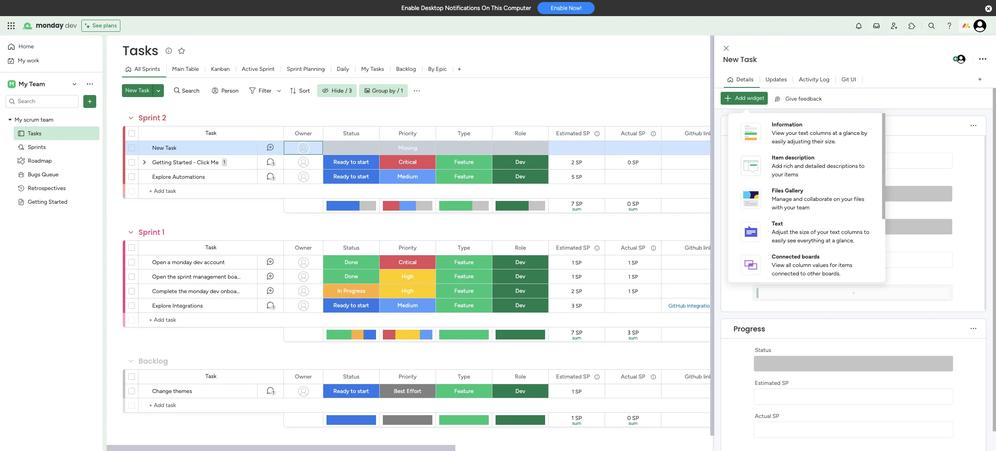 Task type: describe. For each thing, give the bounding box(es) containing it.
0 vertical spatial monday
[[36, 21, 63, 30]]

invite members image
[[890, 22, 898, 30]]

2 high from the top
[[402, 288, 414, 294]]

status for 3rd "status" field from the top of the page
[[343, 373, 360, 380]]

adjust
[[772, 229, 788, 235]]

by epic button
[[422, 63, 453, 76]]

sort
[[299, 87, 310, 94]]

3 github link from the top
[[685, 373, 712, 380]]

daily button
[[331, 63, 355, 76]]

filter button
[[246, 84, 284, 97]]

1 done from the top
[[345, 259, 358, 266]]

new task inside field
[[723, 54, 757, 64]]

1 start from the top
[[357, 159, 369, 166]]

inbox image
[[873, 22, 881, 30]]

arrow down image
[[274, 86, 284, 95]]

glance
[[843, 129, 860, 136]]

github integration guide
[[669, 303, 728, 309]]

more dots image for progress
[[971, 326, 977, 332]]

management
[[193, 273, 226, 280]]

monday dev
[[36, 21, 77, 30]]

all
[[134, 66, 141, 72]]

owner field for backlog
[[293, 372, 314, 381]]

1 button for explore integrations
[[257, 298, 283, 313]]

4 feature from the top
[[454, 273, 474, 280]]

workspace image
[[8, 80, 16, 88]]

start for explore integrations
[[357, 302, 369, 309]]

view inside connected boards view all column values for items connected to other boards.
[[772, 262, 785, 268]]

open for open the sprint management board
[[152, 273, 166, 280]]

1 7 sp sum from the top
[[571, 201, 582, 212]]

1 github from the top
[[685, 130, 702, 137]]

new inside button
[[125, 87, 137, 94]]

1 role field from the top
[[513, 129, 528, 138]]

the for high
[[179, 288, 187, 295]]

collaborate
[[804, 196, 832, 202]]

your right 'on'
[[842, 196, 853, 202]]

explore automations
[[152, 174, 205, 180]]

m
[[9, 80, 14, 87]]

desktop
[[421, 4, 444, 12]]

2 7 from the top
[[571, 329, 574, 336]]

flow
[[251, 288, 262, 295]]

workspace selection element
[[8, 79, 46, 89]]

automations
[[172, 174, 205, 180]]

adjusting
[[787, 138, 811, 145]]

a inside "text adjust the size of your text columns to easily see everything at a glance."
[[832, 237, 835, 244]]

and inside files gallery manage and collaborate on your files with your team
[[793, 196, 803, 202]]

1 status field from the top
[[341, 129, 362, 138]]

2 estimated sp field from the top
[[554, 243, 592, 252]]

1 github link field from the top
[[683, 129, 714, 138]]

more dots image for task overview
[[971, 123, 977, 129]]

activity
[[799, 76, 819, 83]]

my tasks button
[[355, 63, 390, 76]]

start for explore automations
[[357, 173, 369, 180]]

feedback
[[798, 95, 822, 102]]

7 feature from the top
[[454, 388, 474, 395]]

2 github link field from the top
[[683, 243, 714, 252]]

sprint 2
[[139, 113, 166, 123]]

other
[[807, 270, 821, 277]]

2 0 sp sum from the top
[[627, 415, 639, 426]]

epics
[[754, 276, 768, 283]]

item description add rich and detailed descriptions to your items
[[772, 154, 865, 178]]

kanban
[[211, 66, 230, 72]]

1 horizontal spatial progress
[[734, 324, 765, 334]]

team inside files gallery manage and collaborate on your files with your team
[[797, 204, 810, 211]]

to inside connected boards view all column values for items connected to other boards.
[[801, 270, 806, 277]]

new task inside button
[[125, 87, 149, 94]]

daily
[[337, 66, 349, 72]]

6 feature from the top
[[454, 302, 474, 309]]

link for second github link field from the bottom
[[704, 244, 712, 251]]

owner for backlog
[[295, 373, 312, 380]]

owner field for sprint 1
[[293, 243, 314, 252]]

items inside connected boards view all column values for items connected to other boards.
[[839, 262, 853, 268]]

sprint for sprint 1
[[139, 227, 160, 237]]

type for first type field from the top
[[458, 130, 470, 137]]

information
[[772, 121, 803, 128]]

bugs queue
[[28, 171, 59, 178]]

home
[[19, 43, 34, 50]]

sort button
[[286, 84, 315, 97]]

planning
[[303, 66, 325, 72]]

person button
[[208, 84, 243, 97]]

3 sp
[[572, 303, 582, 309]]

2 status field from the top
[[341, 243, 362, 252]]

1 high from the top
[[402, 273, 414, 280]]

files gallery manage and collaborate on your files with your team
[[772, 187, 864, 211]]

person
[[221, 87, 239, 94]]

my tasks
[[361, 66, 384, 72]]

hide
[[332, 87, 344, 94]]

role field for sprint 1
[[513, 243, 528, 252]]

maria williams image
[[974, 19, 987, 32]]

github integration guide link
[[667, 303, 730, 309]]

boards
[[802, 253, 820, 260]]

tasks inside 'button'
[[370, 66, 384, 72]]

1 button for change themes
[[257, 384, 283, 398]]

connected boards view all column values for items connected to other boards.
[[772, 253, 853, 277]]

show board description image
[[164, 47, 174, 55]]

updates button
[[760, 73, 793, 86]]

activity log button
[[793, 73, 836, 86]]

rich
[[784, 162, 793, 169]]

2 vertical spatial new
[[152, 145, 164, 151]]

add widget
[[735, 95, 765, 101]]

add view image
[[458, 66, 461, 72]]

github
[[669, 303, 686, 309]]

enable for enable desktop notifications on this computer
[[401, 4, 420, 12]]

active sprint button
[[236, 63, 281, 76]]

the for dev
[[168, 273, 176, 280]]

my for my work
[[18, 57, 25, 64]]

1 vertical spatial -
[[853, 290, 855, 296]]

1 button for getting started - click me
[[257, 155, 283, 170]]

sprint for sprint 2
[[139, 113, 160, 123]]

sprint planning
[[287, 66, 325, 72]]

ready to start for explore automations
[[334, 173, 369, 180]]

main
[[172, 66, 184, 72]]

columns inside "text adjust the size of your text columns to easily see everything at a glance."
[[841, 229, 863, 235]]

activity log
[[799, 76, 830, 83]]

main table
[[172, 66, 199, 72]]

caret down image
[[8, 117, 12, 122]]

gallery
[[785, 187, 804, 194]]

epic
[[436, 66, 447, 72]]

started for getting started - click me
[[173, 159, 192, 166]]

open a monday dev account
[[152, 259, 225, 266]]

5
[[572, 174, 575, 180]]

3 for 3 sp
[[572, 303, 575, 309]]

best effort
[[394, 388, 421, 395]]

main table button
[[166, 63, 205, 76]]

ready for explore integrations
[[334, 302, 349, 309]]

manage
[[772, 196, 792, 202]]

started for getting started
[[49, 198, 67, 205]]

their
[[812, 138, 824, 145]]

5 feature from the top
[[454, 288, 474, 294]]

0 vertical spatial -
[[193, 159, 196, 166]]

task inside field
[[740, 54, 757, 64]]

3 feature from the top
[[454, 259, 474, 266]]

my team
[[19, 80, 45, 88]]

task description
[[754, 243, 796, 250]]

sum inside '3 sp sum'
[[629, 335, 638, 341]]

link for third github link field from the bottom of the page
[[704, 130, 712, 137]]

change themes
[[152, 388, 192, 395]]

1 vertical spatial 0
[[627, 201, 631, 207]]

1 horizontal spatial missing
[[843, 190, 862, 197]]

0 vertical spatial 0
[[628, 159, 631, 165]]

role for backlog
[[515, 373, 526, 380]]

connected
[[772, 253, 801, 260]]

best
[[394, 388, 405, 395]]

explore for explore automations
[[152, 174, 171, 180]]

board
[[228, 273, 242, 280]]

see
[[92, 22, 102, 29]]

2 / from the left
[[397, 87, 399, 94]]

2 medium from the top
[[398, 302, 418, 309]]

monday for complete
[[188, 288, 209, 295]]

1 critical from the top
[[399, 159, 417, 166]]

Sprint 2 field
[[137, 113, 168, 123]]

sp inside '1 sp sum'
[[575, 415, 582, 422]]

enable for enable now!
[[551, 5, 568, 11]]

my work button
[[5, 54, 87, 67]]

2 done from the top
[[345, 273, 358, 280]]

filter
[[259, 87, 271, 94]]

1 vertical spatial 2
[[572, 159, 575, 165]]

0 vertical spatial dev
[[65, 21, 77, 30]]

dapulse addbtn image
[[953, 56, 958, 62]]

ready to start for change themes
[[334, 388, 369, 395]]

tasks inside list box
[[28, 130, 41, 137]]

to inside 'item description add rich and detailed descriptions to your items'
[[859, 162, 865, 169]]

your inside 'item description add rich and detailed descriptions to your items'
[[772, 171, 783, 178]]

the inside "text adjust the size of your text columns to easily see everything at a glance."
[[790, 229, 798, 235]]

by epic
[[428, 66, 447, 72]]

2 github from the top
[[685, 244, 702, 251]]

ui
[[851, 76, 856, 83]]

3 actual sp field from the top
[[619, 372, 647, 381]]

add to favorites image
[[178, 47, 186, 55]]

actual sp for first actual sp field
[[621, 130, 645, 137]]

1 horizontal spatial new task
[[152, 145, 176, 151]]

type for second type field from the top
[[458, 244, 470, 251]]

1 feature from the top
[[454, 159, 474, 166]]

0 sp
[[628, 159, 639, 165]]

2 github link from the top
[[685, 244, 712, 251]]

2 7 sp sum from the top
[[571, 329, 582, 341]]

7 dev from the top
[[516, 388, 525, 395]]

group by / 1
[[372, 87, 403, 94]]

home button
[[5, 40, 87, 53]]

0 vertical spatial by
[[389, 87, 396, 94]]

widget
[[747, 95, 765, 101]]

view inside the information view your text columns at a glance by easily adjusting their size.
[[772, 129, 785, 136]]

items inside 'item description add rich and detailed descriptions to your items'
[[785, 171, 798, 178]]

in progress
[[337, 288, 365, 294]]

actual sp for 1st actual sp field from the bottom of the page
[[621, 373, 645, 380]]

now!
[[569, 5, 582, 11]]

0 horizontal spatial missing
[[398, 145, 417, 151]]

values
[[813, 262, 829, 268]]

roadmap
[[28, 157, 52, 164]]

1 2 sp from the top
[[572, 159, 582, 165]]

Tasks field
[[120, 41, 160, 60]]

Sprint 1 field
[[137, 227, 167, 238]]

role field for backlog
[[513, 372, 528, 381]]

text inside "text adjust the size of your text columns to easily see everything at a glance."
[[830, 229, 840, 235]]

0 horizontal spatial a
[[168, 259, 170, 266]]



Task type: vqa. For each thing, say whether or not it's contained in the screenshot.
1 button associated with Getting Started - Click Me
yes



Task type: locate. For each thing, give the bounding box(es) containing it.
2 ready to start from the top
[[334, 173, 369, 180]]

backlog for the backlog button
[[396, 66, 416, 72]]

computer
[[504, 4, 531, 12]]

at up size.
[[833, 129, 838, 136]]

2 dapulse drag handle 3 image from the top
[[726, 326, 729, 332]]

team
[[41, 116, 53, 123], [797, 204, 810, 211]]

2 sp up 3 sp
[[572, 288, 582, 294]]

0 horizontal spatial getting
[[28, 198, 47, 205]]

team down the collaborate
[[797, 204, 810, 211]]

at left "glance."
[[826, 237, 831, 244]]

2 link from the top
[[704, 244, 712, 251]]

my right caret down "icon"
[[14, 116, 22, 123]]

2 open from the top
[[152, 273, 166, 280]]

1 sp sum
[[572, 415, 582, 426]]

give feedback button
[[771, 92, 825, 105]]

at
[[833, 129, 838, 136], [826, 237, 831, 244]]

2 horizontal spatial a
[[839, 129, 842, 136]]

monday for open
[[172, 259, 192, 266]]

sum
[[572, 206, 581, 212], [629, 206, 638, 212], [572, 335, 581, 341], [629, 335, 638, 341], [572, 420, 581, 426], [629, 420, 638, 426]]

backlog button
[[390, 63, 422, 76]]

backlog up menu image
[[396, 66, 416, 72]]

Estimated SP field
[[554, 129, 592, 138], [554, 243, 592, 252], [554, 372, 592, 381]]

overview
[[752, 121, 786, 131]]

0 vertical spatial type field
[[456, 129, 472, 138]]

a inside the information view your text columns at a glance by easily adjusting their size.
[[839, 129, 842, 136]]

1 role from the top
[[515, 130, 526, 137]]

0 horizontal spatial items
[[785, 171, 798, 178]]

1 dapulse drag handle 3 image from the top
[[726, 123, 729, 129]]

angle down image
[[157, 88, 160, 94]]

3
[[349, 87, 352, 94], [572, 303, 575, 309], [628, 329, 631, 336]]

1 horizontal spatial /
[[397, 87, 399, 94]]

sprint inside field
[[139, 227, 160, 237]]

getting up the explore automations
[[152, 159, 172, 166]]

/
[[345, 87, 347, 94], [397, 87, 399, 94]]

dapulse drag handle 3 image down add widget popup button
[[726, 123, 729, 129]]

new task
[[723, 54, 757, 64], [125, 87, 149, 94], [152, 145, 176, 151]]

add inside 'item description add rich and detailed descriptions to your items'
[[772, 162, 782, 169]]

connected
[[772, 270, 799, 277]]

missing
[[398, 145, 417, 151], [843, 190, 862, 197]]

description
[[785, 154, 815, 161]]

3 ready from the top
[[334, 302, 349, 309]]

items
[[785, 171, 798, 178], [839, 262, 853, 268]]

add inside add widget popup button
[[735, 95, 746, 101]]

0 horizontal spatial started
[[49, 198, 67, 205]]

at inside the information view your text columns at a glance by easily adjusting their size.
[[833, 129, 838, 136]]

sprint for sprint planning
[[287, 66, 302, 72]]

tasks up all
[[122, 41, 158, 60]]

plans
[[103, 22, 117, 29]]

estimated
[[556, 130, 582, 137], [556, 244, 582, 251], [556, 373, 582, 380], [755, 380, 781, 387]]

git ui
[[842, 76, 856, 83]]

2 owner field from the top
[[293, 243, 314, 252]]

my for my team
[[19, 80, 28, 88]]

at inside "text adjust the size of your text columns to easily see everything at a glance."
[[826, 237, 831, 244]]

ready for change themes
[[334, 388, 349, 395]]

2 2 sp from the top
[[572, 288, 582, 294]]

dev for complete
[[210, 288, 219, 295]]

dev up open the sprint management board
[[194, 259, 203, 266]]

text adjust the size of your text columns to easily see everything at a glance.
[[772, 220, 870, 244]]

items right for
[[839, 262, 853, 268]]

1 link from the top
[[704, 130, 712, 137]]

1 estimated sp field from the top
[[554, 129, 592, 138]]

2 horizontal spatial new
[[723, 54, 739, 64]]

the down sprint
[[179, 288, 187, 295]]

2 actual sp field from the top
[[619, 243, 647, 252]]

public board image for tasks
[[17, 129, 25, 137]]

columns
[[810, 129, 831, 136], [841, 229, 863, 235]]

2 public board image from the top
[[17, 198, 25, 206]]

enable left 'now!'
[[551, 5, 568, 11]]

0 vertical spatial owner
[[295, 130, 312, 137]]

backlog for backlog field
[[139, 356, 168, 366]]

1 type from the top
[[458, 130, 470, 137]]

glance.
[[837, 237, 854, 244]]

3 type from the top
[[458, 373, 470, 380]]

team inside list box
[[41, 116, 53, 123]]

monday down open the sprint management board
[[188, 288, 209, 295]]

see plans button
[[82, 20, 120, 32]]

your down information on the top of page
[[786, 129, 797, 136]]

0 vertical spatial priority field
[[397, 129, 419, 138]]

easily for information view your text columns at a glance by easily adjusting their size.
[[772, 138, 786, 145]]

sum inside '1 sp sum'
[[572, 420, 581, 426]]

getting for getting started - click me
[[152, 159, 172, 166]]

click
[[197, 159, 209, 166]]

0 horizontal spatial 3
[[349, 87, 352, 94]]

status for 2nd "status" field from the bottom of the page
[[343, 244, 360, 251]]

files
[[854, 196, 864, 202]]

1 vertical spatial view
[[772, 262, 785, 268]]

2 vertical spatial a
[[168, 259, 170, 266]]

1 0 sp sum from the top
[[627, 201, 639, 212]]

1 vertical spatial by
[[861, 129, 868, 136]]

getting down retrospectives on the left top of the page
[[28, 198, 47, 205]]

1 ready from the top
[[334, 159, 349, 166]]

1 vertical spatial started
[[49, 198, 67, 205]]

1 medium from the top
[[398, 173, 418, 180]]

2 vertical spatial role field
[[513, 372, 528, 381]]

your down manage
[[784, 204, 796, 211]]

1 vertical spatial new
[[125, 87, 137, 94]]

text up "glance."
[[830, 229, 840, 235]]

a
[[839, 129, 842, 136], [832, 237, 835, 244], [168, 259, 170, 266]]

view left all
[[772, 262, 785, 268]]

text
[[799, 129, 809, 136], [830, 229, 840, 235]]

public board image for getting started
[[17, 198, 25, 206]]

files
[[772, 187, 784, 194]]

tasks down my scrum team
[[28, 130, 41, 137]]

0 horizontal spatial enable
[[401, 4, 420, 12]]

2 easily from the top
[[772, 237, 786, 244]]

Status field
[[341, 129, 362, 138], [341, 243, 362, 252], [341, 372, 362, 381]]

Owner field
[[293, 129, 314, 138], [293, 243, 314, 252], [293, 372, 314, 381]]

text inside the information view your text columns at a glance by easily adjusting their size.
[[799, 129, 809, 136]]

2 owner from the top
[[295, 244, 312, 251]]

7 sp sum down 5 sp at the right top of the page
[[571, 201, 582, 212]]

your inside the information view your text columns at a glance by easily adjusting their size.
[[786, 129, 797, 136]]

1 horizontal spatial the
[[179, 288, 187, 295]]

descriptions
[[827, 162, 858, 169]]

0 vertical spatial done
[[345, 259, 358, 266]]

my right the workspace image
[[19, 80, 28, 88]]

my for my scrum team
[[14, 116, 22, 123]]

1 easily from the top
[[772, 138, 786, 145]]

0 vertical spatial more dots image
[[971, 123, 977, 129]]

1 vertical spatial tasks
[[370, 66, 384, 72]]

everything
[[798, 237, 824, 244]]

account
[[204, 259, 225, 266]]

critical
[[399, 159, 417, 166], [399, 259, 417, 266]]

the left sprint
[[168, 273, 176, 280]]

sprint planning button
[[281, 63, 331, 76]]

dev down management
[[210, 288, 219, 295]]

1 horizontal spatial -
[[853, 290, 855, 296]]

1 button for explore automations
[[257, 170, 283, 184]]

0 vertical spatial items
[[785, 171, 798, 178]]

1 vertical spatial priority field
[[397, 243, 419, 252]]

sprint inside button
[[259, 66, 275, 72]]

start for change themes
[[357, 388, 369, 395]]

new task left the angle down 'icon' on the top
[[125, 87, 149, 94]]

options image
[[86, 97, 94, 105]]

monday up the home button
[[36, 21, 63, 30]]

1 horizontal spatial new
[[152, 145, 164, 151]]

sprint
[[177, 273, 192, 280]]

0 horizontal spatial at
[[826, 237, 831, 244]]

sprints inside list box
[[28, 144, 46, 150]]

1 inside sprint 1 field
[[162, 227, 165, 237]]

3 estimated sp field from the top
[[554, 372, 592, 381]]

1 horizontal spatial sprints
[[142, 66, 160, 72]]

dapulse drag 2 image
[[716, 234, 718, 243]]

dapulse drag handle 3 image
[[726, 123, 729, 129], [726, 326, 729, 332]]

Priority field
[[397, 129, 419, 138], [397, 243, 419, 252], [397, 372, 419, 381]]

search everything image
[[928, 22, 936, 30]]

0 vertical spatial 7 sp sum
[[571, 201, 582, 212]]

3 role from the top
[[515, 373, 526, 380]]

3 status field from the top
[[341, 372, 362, 381]]

estimated sp
[[556, 130, 590, 137], [556, 244, 590, 251], [556, 373, 590, 380], [755, 380, 789, 387]]

0 horizontal spatial /
[[345, 87, 347, 94]]

sprints up roadmap
[[28, 144, 46, 150]]

maria williams image
[[956, 54, 966, 64]]

public board image left getting started
[[17, 198, 25, 206]]

2 vertical spatial tasks
[[28, 130, 41, 137]]

0 horizontal spatial new
[[125, 87, 137, 94]]

0 vertical spatial role
[[515, 130, 526, 137]]

enable inside button
[[551, 5, 568, 11]]

my left work
[[18, 57, 25, 64]]

-
[[193, 159, 196, 166], [853, 290, 855, 296]]

updates
[[766, 76, 787, 83]]

1 vertical spatial at
[[826, 237, 831, 244]]

easily up item
[[772, 138, 786, 145]]

my inside list box
[[14, 116, 22, 123]]

started up the explore automations
[[173, 159, 192, 166]]

0 vertical spatial columns
[[810, 129, 831, 136]]

4 ready to start from the top
[[334, 388, 369, 395]]

3 priority field from the top
[[397, 372, 419, 381]]

actual sp for second actual sp field from the top of the page
[[621, 244, 645, 251]]

new task down close icon
[[723, 54, 757, 64]]

3 start from the top
[[357, 302, 369, 309]]

Role field
[[513, 129, 528, 138], [513, 243, 528, 252], [513, 372, 528, 381]]

1 owner field from the top
[[293, 129, 314, 138]]

columns inside the information view your text columns at a glance by easily adjusting their size.
[[810, 129, 831, 136]]

Backlog field
[[137, 356, 170, 366]]

1 ready to start from the top
[[334, 159, 369, 166]]

sprint 1
[[139, 227, 165, 237]]

dev
[[65, 21, 77, 30], [194, 259, 203, 266], [210, 288, 219, 295]]

v2 search image
[[174, 86, 180, 95]]

0 vertical spatial add
[[735, 95, 746, 101]]

1 horizontal spatial started
[[173, 159, 192, 166]]

1 more dots image from the top
[[971, 123, 977, 129]]

0 vertical spatial 3
[[349, 87, 352, 94]]

me
[[211, 159, 219, 166]]

your inside "text adjust the size of your text columns to easily see everything at a glance."
[[817, 229, 829, 235]]

2 inside field
[[162, 113, 166, 123]]

1 vertical spatial critical
[[399, 259, 417, 266]]

0 vertical spatial view
[[772, 129, 785, 136]]

retrospectives
[[28, 185, 66, 191]]

1 public board image from the top
[[17, 129, 25, 137]]

2 start from the top
[[357, 173, 369, 180]]

1 horizontal spatial by
[[861, 129, 868, 136]]

2 vertical spatial 0
[[627, 415, 631, 422]]

0 vertical spatial started
[[173, 159, 192, 166]]

getting started - click me
[[152, 159, 219, 166]]

1 dev from the top
[[516, 159, 525, 166]]

my right daily
[[361, 66, 369, 72]]

type for 1st type field from the bottom
[[458, 373, 470, 380]]

backlog up change at the bottom of the page
[[139, 356, 168, 366]]

status for third "status" field from the bottom of the page
[[343, 130, 360, 137]]

detailed
[[805, 162, 826, 169]]

ready to start for explore integrations
[[334, 302, 369, 309]]

by right glance
[[861, 129, 868, 136]]

1 owner from the top
[[295, 130, 312, 137]]

workspace options image
[[86, 80, 94, 88]]

effort
[[407, 388, 421, 395]]

item
[[772, 154, 784, 161]]

git
[[842, 76, 849, 83]]

1 vertical spatial status field
[[341, 243, 362, 252]]

0 vertical spatial github link field
[[683, 129, 714, 138]]

1 vertical spatial new task
[[125, 87, 149, 94]]

new down all
[[125, 87, 137, 94]]

easily for text adjust the size of your text columns to easily see everything at a glance.
[[772, 237, 786, 244]]

add down item
[[772, 162, 782, 169]]

0 vertical spatial team
[[41, 116, 53, 123]]

2 vertical spatial 2
[[572, 288, 575, 294]]

0 vertical spatial critical
[[399, 159, 417, 166]]

new down close icon
[[723, 54, 739, 64]]

2 horizontal spatial dev
[[210, 288, 219, 295]]

1 actual sp field from the top
[[619, 129, 647, 138]]

the up see
[[790, 229, 798, 235]]

1 vertical spatial getting
[[28, 198, 47, 205]]

0 vertical spatial backlog
[[396, 66, 416, 72]]

0 vertical spatial easily
[[772, 138, 786, 145]]

1 vertical spatial columns
[[841, 229, 863, 235]]

column information image
[[650, 130, 657, 137]]

2 vertical spatial actual sp field
[[619, 372, 647, 381]]

1 vertical spatial owner
[[295, 244, 312, 251]]

1 explore from the top
[[152, 174, 171, 180]]

3 dev from the top
[[516, 259, 525, 266]]

2 more dots image from the top
[[971, 326, 977, 332]]

list box containing my scrum team
[[0, 111, 103, 317]]

add left the widget
[[735, 95, 746, 101]]

role for sprint 1
[[515, 244, 526, 251]]

3 github link field from the top
[[683, 372, 714, 381]]

items down rich
[[785, 171, 798, 178]]

3 inside '3 sp sum'
[[628, 329, 631, 336]]

sprints inside button
[[142, 66, 160, 72]]

1 view from the top
[[772, 129, 785, 136]]

1 vertical spatial backlog
[[139, 356, 168, 366]]

0 vertical spatial progress
[[343, 288, 365, 294]]

getting inside list box
[[28, 198, 47, 205]]

dapulse drag handle 3 image for task overview
[[726, 123, 729, 129]]

dapulse drag handle 3 image down guide
[[726, 326, 729, 332]]

github link
[[685, 130, 712, 137], [685, 244, 712, 251], [685, 373, 712, 380]]

0 horizontal spatial team
[[41, 116, 53, 123]]

1 7 from the top
[[571, 201, 574, 207]]

1 vertical spatial 7
[[571, 329, 574, 336]]

2 role field from the top
[[513, 243, 528, 252]]

a up complete
[[168, 259, 170, 266]]

3 type field from the top
[[456, 372, 472, 381]]

2 type field from the top
[[456, 243, 472, 252]]

Search in workspace field
[[17, 97, 67, 106]]

getting for getting started
[[28, 198, 47, 205]]

dapulse close image
[[985, 5, 992, 13]]

task inside button
[[138, 87, 149, 94]]

by inside the information view your text columns at a glance by easily adjusting their size.
[[861, 129, 868, 136]]

options image
[[979, 54, 987, 65]]

close image
[[724, 45, 729, 51]]

1 vertical spatial role field
[[513, 243, 528, 252]]

2 feature from the top
[[454, 173, 474, 180]]

New Task field
[[721, 54, 952, 65]]

a left glance
[[839, 129, 842, 136]]

Type field
[[456, 129, 472, 138], [456, 243, 472, 252], [456, 372, 472, 381]]

active sprint
[[242, 66, 275, 72]]

2 vertical spatial type
[[458, 373, 470, 380]]

1 button
[[222, 155, 227, 170], [257, 155, 283, 170], [257, 170, 283, 184], [257, 298, 283, 313], [257, 384, 283, 398]]

public board image down scrum
[[17, 129, 25, 137]]

1 vertical spatial type field
[[456, 243, 472, 252]]

1 inside '1 sp sum'
[[572, 415, 574, 422]]

on
[[482, 4, 490, 12]]

6 dev from the top
[[516, 302, 525, 309]]

ready for explore automations
[[334, 173, 349, 180]]

2 vertical spatial type field
[[456, 372, 472, 381]]

2 vertical spatial monday
[[188, 288, 209, 295]]

2 sp up 5 sp at the right top of the page
[[572, 159, 582, 165]]

notifications image
[[855, 22, 863, 30]]

1 / from the left
[[345, 87, 347, 94]]

2 role from the top
[[515, 244, 526, 251]]

Github link field
[[683, 129, 714, 138], [683, 243, 714, 252], [683, 372, 714, 381]]

guide
[[714, 303, 728, 309]]

and
[[795, 162, 804, 169], [793, 196, 803, 202]]

1 sp
[[572, 260, 582, 266], [628, 260, 638, 266], [572, 274, 582, 280], [628, 274, 638, 280], [628, 288, 638, 294], [572, 388, 582, 394]]

1 vertical spatial role
[[515, 244, 526, 251]]

text up adjusting
[[799, 129, 809, 136]]

Actual SP field
[[619, 129, 647, 138], [619, 243, 647, 252], [619, 372, 647, 381]]

2 explore from the top
[[152, 302, 171, 309]]

3 owner from the top
[[295, 373, 312, 380]]

link for first github link field from the bottom of the page
[[704, 373, 712, 380]]

started down retrospectives on the left top of the page
[[49, 198, 67, 205]]

task overview
[[734, 121, 786, 131]]

0 vertical spatial link
[[704, 130, 712, 137]]

3 owner field from the top
[[293, 372, 314, 381]]

sp inside '3 sp sum'
[[632, 329, 639, 336]]

getting
[[152, 159, 172, 166], [28, 198, 47, 205]]

easily inside the information view your text columns at a glance by easily adjusting their size.
[[772, 138, 786, 145]]

new task up getting started - click me
[[152, 145, 176, 151]]

description
[[767, 243, 796, 250]]

give
[[786, 95, 797, 102]]

my inside 'button'
[[361, 66, 369, 72]]

7
[[571, 201, 574, 207], [571, 329, 574, 336]]

add view image
[[979, 77, 982, 83]]

3 link from the top
[[704, 373, 712, 380]]

0 vertical spatial + add task text field
[[143, 315, 280, 325]]

option
[[0, 112, 103, 114]]

+ Add task text field
[[143, 186, 280, 196]]

started inside list box
[[49, 198, 67, 205]]

2 vertical spatial link
[[704, 373, 712, 380]]

open the sprint management board
[[152, 273, 242, 280]]

2 + add task text field from the top
[[143, 401, 280, 410]]

sprints right all
[[142, 66, 160, 72]]

2 vertical spatial github link
[[685, 373, 712, 380]]

+ Add task text field
[[143, 315, 280, 325], [143, 401, 280, 410]]

sprint inside field
[[139, 113, 160, 123]]

1 vertical spatial 3
[[572, 303, 575, 309]]

2 ready from the top
[[334, 173, 349, 180]]

public board image
[[17, 129, 25, 137], [17, 198, 25, 206]]

0 vertical spatial github
[[685, 130, 702, 137]]

by right group
[[389, 87, 396, 94]]

/ right group
[[397, 87, 399, 94]]

2 dev from the top
[[516, 173, 525, 180]]

explore for explore integrations
[[152, 302, 171, 309]]

1 + add task text field from the top
[[143, 315, 280, 325]]

2 vertical spatial status field
[[341, 372, 362, 381]]

on
[[834, 196, 840, 202]]

7 down 5 on the top of the page
[[571, 201, 574, 207]]

7 sp sum down 3 sp
[[571, 329, 582, 341]]

open
[[152, 259, 166, 266], [152, 273, 166, 280]]

2 critical from the top
[[399, 259, 417, 266]]

hide / 3
[[332, 87, 352, 94]]

easily inside "text adjust the size of your text columns to easily see everything at a glance."
[[772, 237, 786, 244]]

0 vertical spatial github link
[[685, 130, 712, 137]]

1 vertical spatial add
[[772, 162, 782, 169]]

backlog inside button
[[396, 66, 416, 72]]

feature
[[454, 159, 474, 166], [454, 173, 474, 180], [454, 259, 474, 266], [454, 273, 474, 280], [454, 288, 474, 294], [454, 302, 474, 309], [454, 388, 474, 395]]

actual sp
[[621, 130, 645, 137], [621, 244, 645, 251], [621, 373, 645, 380], [755, 413, 779, 420]]

to inside "text adjust the size of your text columns to easily see everything at a glance."
[[864, 229, 870, 235]]

give feedback
[[786, 95, 822, 102]]

0 vertical spatial actual sp field
[[619, 129, 647, 138]]

columns up their
[[810, 129, 831, 136]]

my for my tasks
[[361, 66, 369, 72]]

columns up "glance."
[[841, 229, 863, 235]]

1 type field from the top
[[456, 129, 472, 138]]

your up files on the top of the page
[[772, 171, 783, 178]]

0 vertical spatial getting
[[152, 159, 172, 166]]

2 type from the top
[[458, 244, 470, 251]]

menu image
[[413, 87, 421, 95]]

1 horizontal spatial add
[[772, 162, 782, 169]]

work
[[27, 57, 39, 64]]

monday up sprint
[[172, 259, 192, 266]]

1 github link from the top
[[685, 130, 712, 137]]

help image
[[946, 22, 954, 30]]

owner for sprint 1
[[295, 244, 312, 251]]

4 ready from the top
[[334, 388, 349, 395]]

getting started
[[28, 198, 67, 205]]

queue
[[42, 171, 59, 178]]

your right of
[[817, 229, 829, 235]]

team right scrum
[[41, 116, 53, 123]]

2 vertical spatial owner
[[295, 373, 312, 380]]

apps image
[[908, 22, 916, 30]]

2 vertical spatial github
[[685, 373, 702, 380]]

1 priority field from the top
[[397, 129, 419, 138]]

0 horizontal spatial add
[[735, 95, 746, 101]]

0 horizontal spatial sprints
[[28, 144, 46, 150]]

0 vertical spatial tasks
[[122, 41, 158, 60]]

7 down 3 sp
[[571, 329, 574, 336]]

high
[[402, 273, 414, 280], [402, 288, 414, 294]]

2 priority field from the top
[[397, 243, 419, 252]]

role
[[515, 130, 526, 137], [515, 244, 526, 251], [515, 373, 526, 380]]

5 dev from the top
[[516, 288, 525, 294]]

my inside workspace selection element
[[19, 80, 28, 88]]

3 role field from the top
[[513, 372, 528, 381]]

0 horizontal spatial the
[[168, 273, 176, 280]]

0 vertical spatial the
[[790, 229, 798, 235]]

and inside 'item description add rich and detailed descriptions to your items'
[[795, 162, 804, 169]]

select product image
[[7, 22, 15, 30]]

1 horizontal spatial team
[[797, 204, 810, 211]]

enable now! button
[[538, 2, 595, 14]]

and down gallery
[[793, 196, 803, 202]]

list box
[[0, 111, 103, 317]]

3 for 3 sp sum
[[628, 329, 631, 336]]

1 vertical spatial 2 sp
[[572, 288, 582, 294]]

dev left see
[[65, 21, 77, 30]]

0 vertical spatial high
[[402, 273, 414, 280]]

ready
[[334, 159, 349, 166], [334, 173, 349, 180], [334, 302, 349, 309], [334, 388, 349, 395]]

enable desktop notifications on this computer
[[401, 4, 531, 12]]

kanban button
[[205, 63, 236, 76]]

view
[[772, 129, 785, 136], [772, 262, 785, 268]]

4 start from the top
[[357, 388, 369, 395]]

Search field
[[180, 85, 204, 96]]

of
[[811, 229, 816, 235]]

1 vertical spatial missing
[[843, 190, 862, 197]]

2 vertical spatial 3
[[628, 329, 631, 336]]

my inside button
[[18, 57, 25, 64]]

/ right hide
[[345, 87, 347, 94]]

+ add task text field down themes
[[143, 401, 280, 410]]

dev for open
[[194, 259, 203, 266]]

new down sprint 2 field
[[152, 145, 164, 151]]

notifications
[[445, 4, 480, 12]]

explore down complete
[[152, 302, 171, 309]]

easily down adjust
[[772, 237, 786, 244]]

and down description at the top of the page
[[795, 162, 804, 169]]

2 view from the top
[[772, 262, 785, 268]]

1 vertical spatial github link field
[[683, 243, 714, 252]]

new inside field
[[723, 54, 739, 64]]

view down information on the top of page
[[772, 129, 785, 136]]

0 vertical spatial open
[[152, 259, 166, 266]]

sprint inside button
[[287, 66, 302, 72]]

enable left desktop
[[401, 4, 420, 12]]

dapulse drag handle 3 image for progress
[[726, 326, 729, 332]]

0 vertical spatial estimated sp field
[[554, 129, 592, 138]]

a left "glance."
[[832, 237, 835, 244]]

more dots image
[[971, 123, 977, 129], [971, 326, 977, 332]]

my work
[[18, 57, 39, 64]]

1 vertical spatial + add task text field
[[143, 401, 280, 410]]

for
[[830, 262, 837, 268]]

4 dev from the top
[[516, 273, 525, 280]]

1 vertical spatial and
[[793, 196, 803, 202]]

column
[[793, 262, 811, 268]]

backlog inside field
[[139, 356, 168, 366]]

tasks up group
[[370, 66, 384, 72]]

1 open from the top
[[152, 259, 166, 266]]

my
[[18, 57, 25, 64], [361, 66, 369, 72], [19, 80, 28, 88], [14, 116, 22, 123]]

column information image
[[594, 130, 600, 137], [594, 245, 600, 251], [650, 245, 657, 251], [594, 373, 600, 380], [650, 373, 657, 380]]

explore left the automations
[[152, 174, 171, 180]]

+ add task text field down integrations
[[143, 315, 280, 325]]

3 github from the top
[[685, 373, 702, 380]]

open for open a monday dev account
[[152, 259, 166, 266]]

explore integrations
[[152, 302, 203, 309]]



